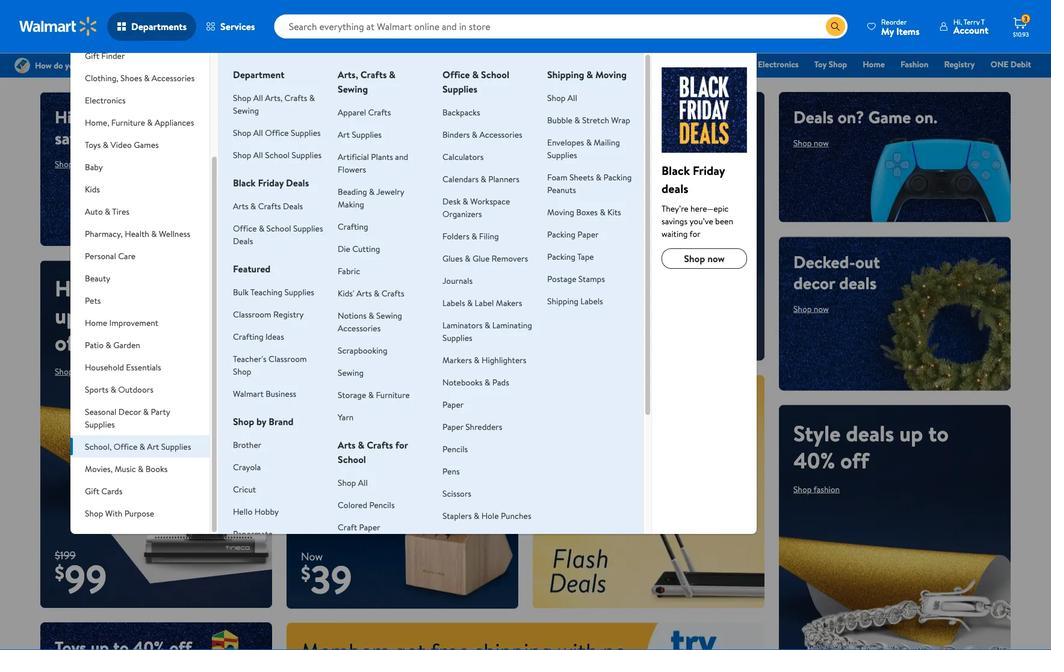 Task type: locate. For each thing, give the bounding box(es) containing it.
deals inside "home deals up to 30% off"
[[117, 274, 165, 304]]

$ inside $199 $ 99
[[55, 560, 64, 586]]

desk & workspace organizers
[[443, 195, 510, 220]]

& inside beading & jewelry making
[[369, 186, 375, 198]]

1 vertical spatial arts
[[356, 288, 372, 299]]

envelopes
[[547, 136, 584, 148]]

electronics inside dropdown button
[[85, 94, 126, 106]]

off inside "home deals up to 30% off"
[[55, 328, 84, 358]]

up inside "home deals up to 30% off"
[[55, 301, 79, 331]]

0 horizontal spatial 40%
[[592, 389, 625, 412]]

1 horizontal spatial off
[[629, 389, 651, 412]]

art supplies
[[338, 129, 382, 140]]

deals for home deals up to 30% off
[[117, 274, 165, 304]]

1 horizontal spatial moving
[[596, 68, 627, 81]]

0 horizontal spatial savings
[[55, 126, 108, 150]]

savings inside high tech gifts, huge savings
[[55, 126, 108, 150]]

decor
[[794, 271, 835, 295]]

2 horizontal spatial accessories
[[480, 129, 523, 140]]

0 vertical spatial shipping
[[547, 68, 584, 81]]

shop all up bubble
[[547, 92, 577, 104]]

crafting up teacher's
[[233, 331, 264, 343]]

40% inside style deals up to 40% off
[[794, 446, 835, 476]]

thanksgiving
[[559, 58, 607, 70]]

0 vertical spatial black friday deals
[[386, 58, 452, 70]]

shop all
[[547, 92, 577, 104], [338, 477, 368, 489]]

kids
[[85, 183, 100, 195]]

crafting
[[338, 221, 368, 232], [233, 331, 264, 343]]

off inside style deals up to 40% off
[[841, 446, 869, 476]]

crafting for crafting ideas
[[233, 331, 264, 343]]

home for home deals are served
[[301, 389, 345, 412]]

to inside up to 40% off sports gear
[[573, 389, 588, 412]]

scissors link
[[443, 488, 471, 500]]

shop now link for deals on? game on.
[[794, 137, 829, 149]]

0 horizontal spatial gift finder
[[85, 50, 125, 61]]

1 horizontal spatial electronics
[[758, 58, 799, 70]]

1 horizontal spatial arts,
[[338, 68, 358, 81]]

cards
[[101, 486, 122, 497]]

2 horizontal spatial black
[[662, 162, 690, 179]]

home
[[863, 58, 885, 70], [55, 274, 112, 304], [85, 317, 107, 329], [301, 389, 345, 412]]

gift finder inside dropdown button
[[85, 50, 125, 61]]

0 vertical spatial electronics
[[758, 58, 799, 70]]

black friday deals they're here—epic savings you've been waiting for
[[662, 162, 733, 240]]

tape up the stamps
[[577, 251, 594, 263]]

shop with purpose button
[[70, 503, 210, 525]]

packing for packing paper
[[547, 229, 576, 240]]

beading
[[338, 186, 367, 198]]

all up bubble
[[568, 92, 577, 104]]

supplies down seasonal
[[85, 419, 115, 431]]

bubble
[[547, 114, 573, 126]]

& left label
[[467, 297, 473, 309]]

shop now link for home deals up to 30% off
[[55, 366, 90, 378]]

now down toys
[[75, 158, 90, 170]]

shipping up bubble
[[547, 68, 584, 81]]

markers & highlighters
[[443, 354, 526, 366]]

packing up packing tape 'link'
[[547, 229, 576, 240]]

arts up the office & school supplies deals
[[233, 200, 249, 212]]

walmart image
[[19, 17, 98, 36]]

paper right craft
[[359, 522, 380, 534]]

1 horizontal spatial for
[[690, 228, 701, 240]]

crafts up notions & sewing accessories link on the left of the page
[[382, 288, 404, 299]]

0 horizontal spatial $
[[55, 560, 64, 586]]

0 vertical spatial art
[[338, 129, 350, 140]]

cricut link
[[233, 484, 256, 496]]

school inside the office & school supplies deals
[[266, 222, 291, 234]]

shop all link for arts & crafts for school
[[338, 477, 368, 489]]

labels
[[581, 295, 603, 307], [443, 297, 465, 309]]

pencils link
[[443, 443, 468, 455]]

cricut
[[233, 484, 256, 496]]

deals for style deals up to 40% off
[[846, 419, 894, 449]]

shipping & moving
[[547, 68, 627, 81]]

1 vertical spatial arts,
[[265, 92, 283, 104]]

1 vertical spatial off
[[629, 389, 651, 412]]

all up shop all school supplies "link"
[[253, 127, 263, 138]]

search icon image
[[831, 22, 841, 31]]

school inside arts & crafts for school
[[338, 453, 366, 467]]

sewing
[[338, 82, 368, 96], [233, 104, 259, 116], [376, 310, 402, 322], [338, 367, 364, 379]]

& up shop all office supplies link at the top left
[[309, 92, 315, 104]]

savings up waiting
[[662, 215, 688, 227]]

artificial plants and flowers
[[338, 151, 408, 175]]

all inside shop all arts, crafts & sewing
[[253, 92, 263, 104]]

friday up arts & crafts deals link
[[258, 176, 284, 190]]

to for home
[[84, 301, 104, 331]]

0 horizontal spatial essentials
[[126, 362, 161, 373]]

$10.93
[[1013, 30, 1029, 38]]

shop all up colored
[[338, 477, 368, 489]]

supplies up books on the bottom
[[161, 441, 191, 453]]

$ inside now $ 39
[[301, 561, 311, 587]]

teacher's classroom shop link
[[233, 353, 307, 378]]

office up backpacks link
[[443, 68, 470, 81]]

gift finder up clothing,
[[85, 50, 125, 61]]

0 horizontal spatial arts,
[[265, 92, 283, 104]]

finder up clothing,
[[101, 50, 125, 61]]

kids button
[[70, 178, 210, 201]]

supplies up backpacks link
[[443, 82, 478, 96]]

shipping down postage
[[547, 295, 579, 307]]

1 vertical spatial classroom
[[269, 353, 307, 365]]

crafts up apparel crafts
[[361, 68, 387, 81]]

1 horizontal spatial to
[[573, 389, 588, 412]]

finder inside dropdown button
[[101, 50, 125, 61]]

gift finder left electronics link
[[702, 58, 742, 70]]

1 vertical spatial electronics
[[85, 94, 126, 106]]

all for department
[[253, 92, 263, 104]]

1 vertical spatial 40%
[[794, 446, 835, 476]]

packing up postage
[[547, 251, 576, 263]]

home for home
[[863, 58, 885, 70]]

one debit walmart+
[[991, 58, 1031, 87]]

reorder
[[881, 17, 907, 27]]

sewing down kids' arts & crafts on the top left of page
[[376, 310, 402, 322]]

0 horizontal spatial shop all link
[[338, 477, 368, 489]]

crayola
[[233, 462, 261, 473]]

toys & video games
[[85, 139, 159, 151]]

& left pads
[[485, 377, 490, 388]]

fashion
[[901, 58, 929, 70]]

& left party
[[143, 406, 149, 418]]

deals up 'featured'
[[233, 235, 253, 247]]

for down 'are'
[[395, 439, 408, 452]]

0 vertical spatial crafting
[[338, 221, 368, 232]]

2 vertical spatial packing
[[547, 251, 576, 263]]

die
[[338, 243, 350, 255]]

& down label
[[485, 319, 490, 331]]

& left kits
[[600, 206, 606, 218]]

packing paper link
[[547, 229, 599, 240]]

calendars
[[443, 173, 479, 185]]

shop all school supplies
[[233, 149, 322, 161]]

art
[[338, 129, 350, 140], [147, 441, 159, 453]]

shop now for home deals up to 30% off
[[55, 366, 90, 378]]

off for home deals up to 30% off
[[55, 328, 84, 358]]

& up organizers
[[463, 195, 468, 207]]

0 vertical spatial shop all link
[[547, 92, 577, 104]]

supplies down "laminators" at the left of page
[[443, 332, 472, 344]]

gift right the holiday shop link
[[702, 58, 717, 70]]

to inside "home deals up to 30% off"
[[84, 301, 104, 331]]

deals inside decked-out decor deals
[[839, 271, 877, 295]]

glues
[[443, 253, 463, 264]]

for inside black friday deals they're here—epic savings you've been waiting for
[[690, 228, 701, 240]]

supplies inside laminators & laminating supplies
[[443, 332, 472, 344]]

0 vertical spatial registry
[[944, 58, 975, 70]]

1 horizontal spatial friday
[[408, 58, 430, 70]]

registry up ideas
[[273, 309, 304, 320]]

0 vertical spatial arts,
[[338, 68, 358, 81]]

removers
[[492, 253, 528, 264]]

1 horizontal spatial crafting
[[338, 221, 368, 232]]

0 vertical spatial essentials
[[507, 58, 543, 70]]

0 vertical spatial classroom
[[233, 309, 271, 320]]

1 horizontal spatial arts
[[338, 439, 356, 452]]

out
[[856, 250, 880, 274]]

auto & tires
[[85, 206, 129, 217]]

2 horizontal spatial friday
[[693, 162, 725, 179]]

sewing up apparel
[[338, 82, 368, 96]]

crafting down making
[[338, 221, 368, 232]]

0 horizontal spatial art
[[147, 441, 159, 453]]

save
[[301, 262, 378, 316]]

storage & furniture link
[[338, 389, 410, 401]]

1 vertical spatial art
[[147, 441, 159, 453]]

shipping
[[547, 68, 584, 81], [547, 295, 579, 307]]

now down 'decor'
[[814, 303, 829, 315]]

supplies down shop all office supplies
[[292, 149, 322, 161]]

2 vertical spatial arts
[[338, 439, 356, 452]]

2 vertical spatial off
[[841, 446, 869, 476]]

registry down account
[[944, 58, 975, 70]]

packing
[[604, 171, 632, 183], [547, 229, 576, 240], [547, 251, 576, 263]]

bubble & stretch wrap
[[547, 114, 630, 126]]

gift for gift cards dropdown button
[[85, 486, 99, 497]]

supplies
[[443, 82, 478, 96], [291, 127, 321, 138], [352, 129, 382, 140], [292, 149, 322, 161], [547, 149, 577, 161], [293, 222, 323, 234], [284, 286, 314, 298], [443, 332, 472, 344], [85, 419, 115, 431], [161, 441, 191, 453]]

0 vertical spatial to
[[84, 301, 104, 331]]

home for home deals up to 30% off
[[55, 274, 112, 304]]

school inside office & school supplies
[[481, 68, 509, 81]]

2 horizontal spatial arts
[[356, 288, 372, 299]]

crafts inside arts & crafts for school
[[367, 439, 393, 452]]

shop now link for high tech gifts, huge savings
[[55, 158, 90, 170]]

shop now for deals on? game on.
[[794, 137, 829, 149]]

grocery & essentials
[[468, 58, 543, 70]]

craft
[[338, 522, 357, 534]]

scrapbooking link
[[338, 345, 388, 356]]

black inside black friday deals they're here—epic savings you've been waiting for
[[662, 162, 690, 179]]

2 horizontal spatial off
[[841, 446, 869, 476]]

up for style deals up to 40% off
[[900, 419, 923, 449]]

home inside dropdown button
[[85, 317, 107, 329]]

savings up baby
[[55, 126, 108, 150]]

accessories inside notions & sewing accessories
[[338, 322, 381, 334]]

black friday deals
[[386, 58, 452, 70], [233, 176, 309, 190]]

0 vertical spatial tape
[[577, 251, 594, 263]]

kids' arts & crafts
[[338, 288, 404, 299]]

pets
[[85, 295, 101, 306]]

& left jewelry
[[369, 186, 375, 198]]

home improvement button
[[70, 312, 210, 334]]

home down sewing link
[[301, 389, 345, 412]]

1 vertical spatial shipping
[[547, 295, 579, 307]]

packing paper
[[547, 229, 599, 240]]

binders & accessories link
[[443, 129, 523, 140]]

shipping for shipping & moving
[[547, 68, 584, 81]]

school, office & art supplies image
[[662, 67, 747, 153]]

0 horizontal spatial arts
[[233, 200, 249, 212]]

foam
[[547, 171, 568, 183]]

1 horizontal spatial shop all link
[[547, 92, 577, 104]]

toys & video games button
[[70, 134, 210, 156]]

school for office & school supplies deals
[[266, 222, 291, 234]]

deals down shop all school supplies "link"
[[286, 176, 309, 190]]

wrap
[[611, 114, 630, 126]]

1 horizontal spatial registry
[[944, 58, 975, 70]]

1 vertical spatial essentials
[[126, 362, 161, 373]]

0 horizontal spatial moving
[[547, 206, 574, 218]]

1 vertical spatial up
[[900, 419, 923, 449]]

1 horizontal spatial 40%
[[794, 446, 835, 476]]

1 vertical spatial packing
[[547, 229, 576, 240]]

& left tires
[[105, 206, 110, 217]]

shop fashion link
[[794, 484, 840, 496]]

39
[[311, 553, 352, 607]]

shop now link
[[794, 137, 829, 149], [55, 158, 90, 170], [662, 249, 747, 269], [794, 303, 829, 315], [301, 327, 356, 347], [55, 366, 90, 378]]

jewelry
[[377, 186, 404, 198]]

0 vertical spatial 40%
[[592, 389, 625, 412]]

gift for gift finder dropdown button
[[85, 50, 99, 61]]

paper down paper link
[[443, 421, 464, 433]]

all down department
[[253, 92, 263, 104]]

0 horizontal spatial registry
[[273, 309, 304, 320]]

1 vertical spatial furniture
[[376, 389, 410, 401]]

t
[[981, 17, 985, 27]]

1 vertical spatial shop all
[[338, 477, 368, 489]]

& right storage on the bottom of the page
[[368, 389, 374, 401]]

clothing, shoes & accessories button
[[70, 67, 210, 89]]

1 vertical spatial crafting
[[233, 331, 264, 343]]

labels & label makers link
[[443, 297, 522, 309]]

home down my
[[863, 58, 885, 70]]

now down deals on? game on.
[[814, 137, 829, 149]]

up for home deals up to 30% off
[[55, 301, 79, 331]]

now for high tech gifts, huge savings
[[75, 158, 90, 170]]

appliances
[[155, 117, 194, 128]]

accessories down notions
[[338, 322, 381, 334]]

1 vertical spatial tape
[[443, 533, 459, 544]]

walmart business link
[[233, 388, 296, 400]]

essentials inside dropdown button
[[126, 362, 161, 373]]

shipping for shipping labels
[[547, 295, 579, 307]]

& inside laminators & laminating supplies
[[485, 319, 490, 331]]

shop all for shipping & moving
[[547, 92, 577, 104]]

home down the personal
[[55, 274, 112, 304]]

kids'
[[338, 288, 354, 299]]

home deals are served
[[301, 389, 466, 412]]

all for arts & crafts for school
[[358, 477, 368, 489]]

school for shop all school supplies
[[265, 149, 290, 161]]

deals inside style deals up to 40% off
[[846, 419, 894, 449]]

moving left holiday
[[596, 68, 627, 81]]

0 horizontal spatial black
[[233, 176, 256, 190]]

shop now for decked-out decor deals
[[794, 303, 829, 315]]

& right patio
[[106, 339, 111, 351]]

for inside arts & crafts for school
[[395, 439, 408, 452]]

& down home deals are served
[[358, 439, 365, 452]]

off
[[55, 328, 84, 358], [629, 389, 651, 412], [841, 446, 869, 476]]

& up office & school supplies deals link
[[251, 200, 256, 212]]

1 horizontal spatial labels
[[581, 295, 603, 307]]

moving down peanuts
[[547, 206, 574, 218]]

the holiday shop
[[622, 58, 686, 70]]

deals
[[432, 58, 452, 70], [794, 105, 834, 129], [286, 176, 309, 190], [283, 200, 303, 212], [233, 235, 253, 247]]

pads
[[492, 377, 509, 388]]

shop inside dropdown button
[[85, 508, 103, 520]]

black up "apparel crafts" link
[[386, 58, 406, 70]]

0 horizontal spatial accessories
[[152, 72, 195, 84]]

friday right arts, crafts & sewing
[[408, 58, 430, 70]]

now down notions
[[331, 331, 346, 343]]

0 vertical spatial off
[[55, 328, 84, 358]]

0 vertical spatial moving
[[596, 68, 627, 81]]

supplies inside seasonal decor & party supplies
[[85, 419, 115, 431]]

shop inside teacher's classroom shop
[[233, 366, 251, 378]]

black up they're
[[662, 162, 690, 179]]

arts down yarn
[[338, 439, 356, 452]]

laminators & laminating supplies link
[[443, 319, 532, 344]]

0 vertical spatial up
[[55, 301, 79, 331]]

& right sheets
[[596, 171, 602, 183]]

seasonal decor & party supplies
[[85, 406, 170, 431]]

& inside the office & school supplies deals
[[259, 222, 264, 234]]

home inside "home deals up to 30% off"
[[55, 274, 112, 304]]

supplies down envelopes
[[547, 149, 577, 161]]

0 horizontal spatial labels
[[443, 297, 465, 309]]

0 horizontal spatial crafting
[[233, 331, 264, 343]]

school,
[[85, 441, 112, 453]]

crafts inside arts, crafts & sewing
[[361, 68, 387, 81]]

1 vertical spatial savings
[[662, 215, 688, 227]]

reorder my items
[[881, 17, 920, 38]]

shop now link for save big!
[[301, 327, 356, 347]]

finder left electronics link
[[719, 58, 742, 70]]

& left the 'mailing'
[[586, 136, 592, 148]]

tape down staplers
[[443, 533, 459, 544]]

now for home deals up to 30% off
[[75, 366, 90, 378]]

0 horizontal spatial pencils
[[369, 499, 395, 511]]

0 horizontal spatial electronics
[[85, 94, 126, 106]]

office inside dropdown button
[[114, 441, 137, 453]]

1 horizontal spatial finder
[[719, 58, 742, 70]]

$ for 99
[[55, 560, 64, 586]]

0 vertical spatial accessories
[[152, 72, 195, 84]]

electronics down clothing,
[[85, 94, 126, 106]]

school for office & school supplies
[[481, 68, 509, 81]]

1 horizontal spatial tape
[[577, 251, 594, 263]]

1 horizontal spatial shop all
[[547, 92, 577, 104]]

arts, inside shop all arts, crafts & sewing
[[265, 92, 283, 104]]

arts inside arts & crafts for school
[[338, 439, 356, 452]]

office inside the office & school supplies deals
[[233, 222, 257, 234]]

1 horizontal spatial gift finder
[[702, 58, 742, 70]]

deals inside the office & school supplies deals
[[233, 235, 253, 247]]

1 vertical spatial shop all link
[[338, 477, 368, 489]]

1 vertical spatial to
[[573, 389, 588, 412]]

1 horizontal spatial black friday deals
[[386, 58, 452, 70]]

0 horizontal spatial friday
[[258, 176, 284, 190]]

& left hole
[[474, 510, 479, 522]]

all down shop all office supplies link at the top left
[[253, 149, 263, 161]]

crafting link
[[338, 221, 368, 232]]

labels down the stamps
[[581, 295, 603, 307]]

up inside style deals up to 40% off
[[900, 419, 923, 449]]

shop all link up colored
[[338, 477, 368, 489]]

deals for home deals are served
[[349, 389, 387, 412]]

office down arts & crafts deals link
[[233, 222, 257, 234]]

now
[[301, 549, 323, 564]]

40% up shop fashion link
[[794, 446, 835, 476]]

40% right up
[[592, 389, 625, 412]]

2 vertical spatial to
[[929, 419, 949, 449]]

arts, up apparel
[[338, 68, 358, 81]]

accessories inside dropdown button
[[152, 72, 195, 84]]

0 horizontal spatial off
[[55, 328, 84, 358]]

0 horizontal spatial shop all
[[338, 477, 368, 489]]

pencils up pens link
[[443, 443, 468, 455]]

arts,
[[338, 68, 358, 81], [265, 92, 283, 104]]

0 vertical spatial for
[[690, 228, 701, 240]]

supplies inside the office & school supplies deals
[[293, 222, 323, 234]]

0 vertical spatial savings
[[55, 126, 108, 150]]

notions & sewing accessories
[[338, 310, 402, 334]]

$ for 39
[[301, 561, 311, 587]]

& inside arts, crafts & sewing
[[389, 68, 396, 81]]

& right sports
[[111, 384, 116, 396]]

1 horizontal spatial savings
[[662, 215, 688, 227]]

2 horizontal spatial to
[[929, 419, 949, 449]]

accessories down gift finder dropdown button
[[152, 72, 195, 84]]

school
[[481, 68, 509, 81], [265, 149, 290, 161], [266, 222, 291, 234], [338, 453, 366, 467]]

services
[[220, 20, 255, 33]]

supplies inside envelopes & mailing supplies
[[547, 149, 577, 161]]

folders & filing
[[443, 230, 499, 242]]

sewing inside notions & sewing accessories
[[376, 310, 402, 322]]

shop now link for decked-out decor deals
[[794, 303, 829, 315]]

to inside style deals up to 40% off
[[929, 419, 949, 449]]

notions
[[338, 310, 367, 322]]

0 horizontal spatial finder
[[101, 50, 125, 61]]

2 shipping from the top
[[547, 295, 579, 307]]

all for shipping & moving
[[568, 92, 577, 104]]

30%
[[109, 301, 149, 331]]

pencils right colored
[[369, 499, 395, 511]]

0 vertical spatial shop all
[[547, 92, 577, 104]]

and
[[395, 151, 408, 163]]

$199
[[55, 548, 76, 563]]

1 shipping from the top
[[547, 68, 584, 81]]

now up sports
[[75, 366, 90, 378]]

gift left cards
[[85, 486, 99, 497]]

0 horizontal spatial furniture
[[111, 117, 145, 128]]

classroom up "crafting ideas"
[[233, 309, 271, 320]]

gift up clothing,
[[85, 50, 99, 61]]

shop with purpose
[[85, 508, 154, 520]]

1 vertical spatial registry
[[273, 309, 304, 320]]

notebooks & pads
[[443, 377, 509, 388]]

hi,
[[954, 17, 962, 27]]

paper down boxes on the right top of the page
[[578, 229, 599, 240]]

classroom down ideas
[[269, 353, 307, 365]]

0 vertical spatial arts
[[233, 200, 249, 212]]

was dollar $199, now dollar 99 group
[[40, 548, 107, 609]]

0 vertical spatial furniture
[[111, 117, 145, 128]]



Task type: describe. For each thing, give the bounding box(es) containing it.
& left glue
[[465, 253, 471, 264]]

& right health
[[151, 228, 157, 240]]

& right markers
[[474, 354, 480, 366]]

binders & accessories
[[443, 129, 523, 140]]

auto & tires button
[[70, 201, 210, 223]]

& inside shop all arts, crafts & sewing
[[309, 92, 315, 104]]

Search search field
[[274, 14, 848, 39]]

gift finder for gift finder link
[[702, 58, 742, 70]]

services button
[[196, 12, 265, 41]]

foam sheets & packing peanuts
[[547, 171, 632, 196]]

packing tape link
[[547, 251, 594, 263]]

been
[[715, 215, 733, 227]]

planners
[[488, 173, 520, 185]]

shop now for save big!
[[311, 331, 346, 343]]

shop all arts, crafts & sewing
[[233, 92, 315, 116]]

shredders
[[466, 421, 502, 433]]

deals up the office & school supplies deals
[[283, 200, 303, 212]]

art inside dropdown button
[[147, 441, 159, 453]]

1 vertical spatial moving
[[547, 206, 574, 218]]

& inside foam sheets & packing peanuts
[[596, 171, 602, 183]]

supplies inside office & school supplies
[[443, 82, 478, 96]]

arts & crafts deals link
[[233, 200, 303, 212]]

pens
[[443, 466, 460, 478]]

packing inside foam sheets & packing peanuts
[[604, 171, 632, 183]]

papermate
[[233, 528, 273, 540]]

& right grocery
[[499, 58, 505, 70]]

art supplies link
[[338, 129, 382, 140]]

& up movies, music & books dropdown button
[[139, 441, 145, 453]]

they're
[[662, 203, 689, 214]]

crafts inside shop all arts, crafts & sewing
[[285, 92, 307, 104]]

accessories for clothing, shoes & accessories
[[152, 72, 195, 84]]

pharmacy,
[[85, 228, 123, 240]]

fashion link
[[895, 58, 934, 71]]

account
[[954, 23, 989, 37]]

now down been
[[708, 252, 725, 266]]

die cutting link
[[338, 243, 380, 255]]

shipping labels link
[[547, 295, 603, 307]]

personal
[[85, 250, 116, 262]]

& right bubble
[[575, 114, 580, 126]]

craft paper link
[[338, 522, 380, 534]]

here—epic
[[691, 203, 729, 214]]

shop now for high tech gifts, huge savings
[[55, 158, 90, 170]]

now for save big!
[[331, 331, 346, 343]]

now for decked-out decor deals
[[814, 303, 829, 315]]

home for home improvement
[[85, 317, 107, 329]]

folders & filing link
[[443, 230, 499, 242]]

1 horizontal spatial black
[[386, 58, 406, 70]]

finder for gift finder link
[[719, 58, 742, 70]]

grocery
[[468, 58, 497, 70]]

99
[[64, 552, 107, 606]]

finder for gift finder dropdown button
[[101, 50, 125, 61]]

colored pencils
[[338, 499, 395, 511]]

office up shop all school supplies "link"
[[265, 127, 289, 138]]

markers & highlighters link
[[443, 354, 526, 366]]

& inside desk & workspace organizers
[[463, 195, 468, 207]]

shop fashion
[[794, 484, 840, 496]]

one debit link
[[985, 58, 1037, 71]]

deals left grocery
[[432, 58, 452, 70]]

apparel crafts link
[[338, 106, 391, 118]]

& inside office & school supplies
[[472, 68, 479, 81]]

sewing inside arts, crafts & sewing
[[338, 82, 368, 96]]

& right music
[[138, 463, 143, 475]]

& inside arts & crafts for school
[[358, 439, 365, 452]]

sewing up storage on the bottom of the page
[[338, 367, 364, 379]]

purpose
[[124, 508, 154, 520]]

wellness
[[159, 228, 190, 240]]

shop inside shop all arts, crafts & sewing
[[233, 92, 251, 104]]

classroom registry link
[[233, 309, 304, 320]]

patio
[[85, 339, 104, 351]]

staplers
[[443, 510, 472, 522]]

black friday deals link
[[380, 58, 458, 71]]

office inside office & school supplies
[[443, 68, 470, 81]]

shop all for arts & crafts for school
[[338, 477, 368, 489]]

& inside notions & sewing accessories
[[369, 310, 374, 322]]

Walmart Site-Wide search field
[[274, 14, 848, 39]]

arts & crafts deals
[[233, 200, 303, 212]]

improvement
[[109, 317, 158, 329]]

brother link
[[233, 439, 261, 451]]

& left planners
[[481, 173, 486, 185]]

now dollar 39 null group
[[287, 549, 352, 610]]

laminating
[[492, 319, 532, 331]]

decor
[[119, 406, 141, 418]]

deals left on?
[[794, 105, 834, 129]]

pharmacy, health & wellness button
[[70, 223, 210, 245]]

paper down notebooks at the left bottom
[[443, 399, 464, 411]]

gift finder for gift finder dropdown button
[[85, 50, 125, 61]]

3
[[1024, 14, 1028, 24]]

shipping labels
[[547, 295, 603, 307]]

organizers
[[443, 208, 482, 220]]

1 horizontal spatial furniture
[[376, 389, 410, 401]]

office & school supplies deals link
[[233, 222, 323, 247]]

gift for gift finder link
[[702, 58, 717, 70]]

on?
[[838, 105, 865, 129]]

crafts right apparel
[[368, 106, 391, 118]]

bulk
[[233, 286, 249, 298]]

pets button
[[70, 290, 210, 312]]

crayola link
[[233, 462, 261, 473]]

electronics link
[[753, 58, 804, 71]]

shop all link for shipping & moving
[[547, 92, 577, 104]]

supplies right teaching
[[284, 286, 314, 298]]

hole
[[482, 510, 499, 522]]

home, furniture & appliances
[[85, 117, 194, 128]]

yarn link
[[338, 412, 354, 423]]

friday inside black friday deals they're here—epic savings you've been waiting for
[[693, 162, 725, 179]]

& left the 'the'
[[587, 68, 593, 81]]

0 horizontal spatial tape
[[443, 533, 459, 544]]

supplies down apparel crafts
[[352, 129, 382, 140]]

0 vertical spatial pencils
[[443, 443, 468, 455]]

my
[[881, 24, 894, 38]]

& up the games
[[147, 117, 153, 128]]

& right toys
[[103, 139, 108, 151]]

arts, inside arts, crafts & sewing
[[338, 68, 358, 81]]

savings inside black friday deals they're here—epic savings you've been waiting for
[[662, 215, 688, 227]]

& right binders
[[472, 129, 478, 140]]

electronics for electronics dropdown button on the left top of the page
[[85, 94, 126, 106]]

crafting ideas
[[233, 331, 284, 343]]

desk & workspace organizers link
[[443, 195, 510, 220]]

supplies up shop all school supplies
[[291, 127, 321, 138]]

label
[[475, 297, 494, 309]]

home,
[[85, 117, 109, 128]]

gift cards
[[85, 486, 122, 497]]

hello hobby
[[233, 506, 279, 518]]

1 vertical spatial accessories
[[480, 129, 523, 140]]

flowers
[[338, 163, 366, 175]]

registry inside registry link
[[944, 58, 975, 70]]

filing
[[479, 230, 499, 242]]

die cutting
[[338, 243, 380, 255]]

making
[[338, 198, 364, 210]]

peanuts
[[547, 184, 576, 196]]

accessories for notions & sewing accessories
[[338, 322, 381, 334]]

arts for arts & crafts for school
[[338, 439, 356, 452]]

off for style deals up to 40% off
[[841, 446, 869, 476]]

department
[[233, 68, 285, 81]]

40% inside up to 40% off sports gear
[[592, 389, 625, 412]]

books
[[146, 463, 168, 475]]

patio & garden
[[85, 339, 140, 351]]

furniture inside dropdown button
[[111, 117, 145, 128]]

health
[[125, 228, 149, 240]]

storage
[[338, 389, 366, 401]]

1 vertical spatial pencils
[[369, 499, 395, 511]]

electronics button
[[70, 89, 210, 111]]

arts for arts & crafts deals
[[233, 200, 249, 212]]

now for deals on? game on.
[[814, 137, 829, 149]]

baby button
[[70, 156, 210, 178]]

packing for packing tape
[[547, 251, 576, 263]]

paper link
[[443, 399, 464, 411]]

stamps
[[579, 273, 605, 285]]

sewing inside shop all arts, crafts & sewing
[[233, 104, 259, 116]]

& up notions & sewing accessories
[[374, 288, 380, 299]]

departments
[[131, 20, 187, 33]]

& right shoes
[[144, 72, 150, 84]]

off inside up to 40% off sports gear
[[629, 389, 651, 412]]

& inside seasonal decor & party supplies
[[143, 406, 149, 418]]

packing tape
[[547, 251, 594, 263]]

deals inside black friday deals they're here—epic savings you've been waiting for
[[662, 180, 689, 197]]

crafting for crafting link
[[338, 221, 368, 232]]

crafts up office & school supplies deals link
[[258, 200, 281, 212]]

walmart business
[[233, 388, 296, 400]]

style deals up to 40% off
[[794, 419, 949, 476]]

& inside envelopes & mailing supplies
[[586, 136, 592, 148]]

gift cards button
[[70, 481, 210, 503]]

& left filing
[[472, 230, 477, 242]]

to for style
[[929, 419, 949, 449]]

journals link
[[443, 275, 473, 287]]

items
[[897, 24, 920, 38]]

1 horizontal spatial essentials
[[507, 58, 543, 70]]

1 vertical spatial black friday deals
[[233, 176, 309, 190]]

electronics for electronics link
[[758, 58, 799, 70]]

1 horizontal spatial art
[[338, 129, 350, 140]]

holiday
[[638, 58, 666, 70]]

postage stamps link
[[547, 273, 605, 285]]

bulk teaching supplies
[[233, 286, 314, 298]]

mailing
[[594, 136, 620, 148]]

classroom inside teacher's classroom shop
[[269, 353, 307, 365]]

party
[[151, 406, 170, 418]]

staplers & hole punches
[[443, 510, 531, 522]]



Task type: vqa. For each thing, say whether or not it's contained in the screenshot.
Markers & Highlighters
yes



